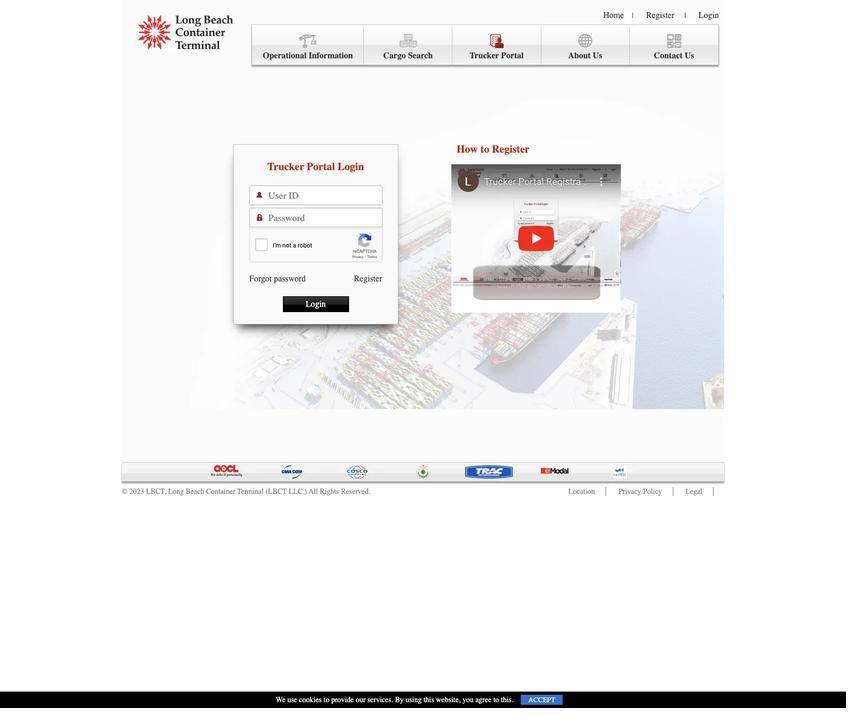 Task type: describe. For each thing, give the bounding box(es) containing it.
location link
[[569, 487, 595, 496]]

forgot password link
[[249, 274, 306, 284]]

login link
[[699, 11, 719, 20]]

contact
[[654, 51, 683, 60]]

privacy
[[619, 487, 642, 496]]

trucker portal
[[470, 51, 524, 60]]

beach
[[186, 487, 204, 496]]

User ID text field
[[268, 186, 382, 205]]

2023
[[129, 487, 144, 496]]

2 vertical spatial register
[[354, 274, 382, 284]]

privacy policy link
[[619, 487, 662, 496]]

legal link
[[686, 487, 703, 496]]

legal
[[686, 487, 703, 496]]

home
[[604, 11, 624, 20]]

portal for trucker portal login
[[307, 161, 335, 173]]

operational
[[263, 51, 307, 60]]

contact us link
[[630, 28, 719, 65]]

policy
[[643, 487, 662, 496]]

contact us
[[654, 51, 695, 60]]

trucker for trucker portal login
[[268, 161, 304, 173]]

1 horizontal spatial to
[[481, 143, 490, 155]]

by
[[395, 695, 404, 704]]

0 horizontal spatial register link
[[354, 274, 382, 284]]

cookies
[[299, 695, 322, 704]]

location
[[569, 487, 595, 496]]

cargo search
[[384, 51, 433, 60]]

trucker portal login
[[268, 161, 364, 173]]

website,
[[436, 695, 461, 704]]

agree
[[476, 695, 492, 704]]

use
[[287, 695, 297, 704]]

all
[[309, 487, 318, 496]]

how
[[457, 143, 478, 155]]

about us
[[568, 51, 603, 60]]

2 horizontal spatial to
[[494, 695, 499, 704]]

Password password field
[[268, 208, 382, 227]]

0 horizontal spatial to
[[324, 695, 330, 704]]

privacy policy
[[619, 487, 662, 496]]

1 | from the left
[[632, 11, 634, 20]]

login button
[[283, 296, 349, 312]]

accept button
[[521, 695, 563, 705]]

rights
[[320, 487, 339, 496]]

how to register
[[457, 143, 530, 155]]

about
[[568, 51, 591, 60]]

forgot password
[[249, 274, 306, 284]]



Task type: locate. For each thing, give the bounding box(es) containing it.
menu bar
[[252, 24, 719, 65]]

us right about
[[593, 51, 603, 60]]

trucker
[[470, 51, 499, 60], [268, 161, 304, 173]]

operational information
[[263, 51, 353, 60]]

portal for trucker portal
[[501, 51, 524, 60]]

you
[[463, 695, 474, 704]]

1 horizontal spatial portal
[[501, 51, 524, 60]]

0 vertical spatial register link
[[646, 11, 675, 20]]

1 vertical spatial register link
[[354, 274, 382, 284]]

login for login link
[[699, 11, 719, 20]]

1 vertical spatial register
[[492, 143, 530, 155]]

trucker inside "menu bar"
[[470, 51, 499, 60]]

services.
[[368, 695, 393, 704]]

portal
[[501, 51, 524, 60], [307, 161, 335, 173]]

login for "login" button
[[306, 299, 326, 309]]

login
[[699, 11, 719, 20], [338, 161, 364, 173], [306, 299, 326, 309]]

us inside 'link'
[[593, 51, 603, 60]]

login down password
[[306, 299, 326, 309]]

provide
[[331, 695, 354, 704]]

long
[[168, 487, 184, 496]]

password
[[274, 274, 306, 284]]

1 horizontal spatial |
[[685, 11, 686, 20]]

home link
[[604, 11, 624, 20]]

1 horizontal spatial register link
[[646, 11, 675, 20]]

login inside button
[[306, 299, 326, 309]]

1 horizontal spatial us
[[685, 51, 695, 60]]

1 vertical spatial portal
[[307, 161, 335, 173]]

cargo search link
[[364, 28, 453, 65]]

2 vertical spatial login
[[306, 299, 326, 309]]

information
[[309, 51, 353, 60]]

register link
[[646, 11, 675, 20], [354, 274, 382, 284]]

to left this.
[[494, 695, 499, 704]]

| left login link
[[685, 11, 686, 20]]

1 vertical spatial trucker
[[268, 161, 304, 173]]

©
[[122, 487, 128, 496]]

container
[[206, 487, 235, 496]]

2 horizontal spatial register
[[646, 11, 675, 20]]

| right home
[[632, 11, 634, 20]]

0 horizontal spatial portal
[[307, 161, 335, 173]]

llc.)
[[289, 487, 307, 496]]

to
[[481, 143, 490, 155], [324, 695, 330, 704], [494, 695, 499, 704]]

|
[[632, 11, 634, 20], [685, 11, 686, 20]]

0 vertical spatial portal
[[501, 51, 524, 60]]

to right how
[[481, 143, 490, 155]]

to left 'provide'
[[324, 695, 330, 704]]

0 vertical spatial register
[[646, 11, 675, 20]]

about us link
[[541, 28, 630, 65]]

login up contact us link
[[699, 11, 719, 20]]

cargo
[[384, 51, 406, 60]]

us for about us
[[593, 51, 603, 60]]

register
[[646, 11, 675, 20], [492, 143, 530, 155], [354, 274, 382, 284]]

© 2023 lbct, long beach container terminal (lbct llc.) all rights reserved.
[[122, 487, 371, 496]]

trucker portal link
[[453, 28, 541, 65]]

portal inside "menu bar"
[[501, 51, 524, 60]]

1 vertical spatial login
[[338, 161, 364, 173]]

lbct,
[[146, 487, 166, 496]]

accept
[[529, 696, 556, 704]]

forgot
[[249, 274, 272, 284]]

us
[[593, 51, 603, 60], [685, 51, 695, 60]]

login up user id text field
[[338, 161, 364, 173]]

we
[[276, 695, 286, 704]]

0 horizontal spatial us
[[593, 51, 603, 60]]

(lbct
[[266, 487, 287, 496]]

0 vertical spatial login
[[699, 11, 719, 20]]

this.
[[501, 695, 514, 704]]

us right contact
[[685, 51, 695, 60]]

search
[[408, 51, 433, 60]]

0 horizontal spatial trucker
[[268, 161, 304, 173]]

menu bar containing operational information
[[252, 24, 719, 65]]

we use cookies to provide our services. by using this website, you agree to this.
[[276, 695, 514, 704]]

reserved.
[[341, 487, 371, 496]]

1 us from the left
[[593, 51, 603, 60]]

2 horizontal spatial login
[[699, 11, 719, 20]]

2 | from the left
[[685, 11, 686, 20]]

terminal
[[237, 487, 264, 496]]

0 horizontal spatial |
[[632, 11, 634, 20]]

0 horizontal spatial register
[[354, 274, 382, 284]]

us for contact us
[[685, 51, 695, 60]]

operational information link
[[252, 28, 364, 65]]

0 vertical spatial trucker
[[470, 51, 499, 60]]

trucker for trucker portal
[[470, 51, 499, 60]]

1 horizontal spatial trucker
[[470, 51, 499, 60]]

our
[[356, 695, 366, 704]]

1 horizontal spatial register
[[492, 143, 530, 155]]

this
[[424, 695, 434, 704]]

0 horizontal spatial login
[[306, 299, 326, 309]]

1 horizontal spatial login
[[338, 161, 364, 173]]

using
[[406, 695, 422, 704]]

2 us from the left
[[685, 51, 695, 60]]



Task type: vqa. For each thing, say whether or not it's contained in the screenshot.
US
yes



